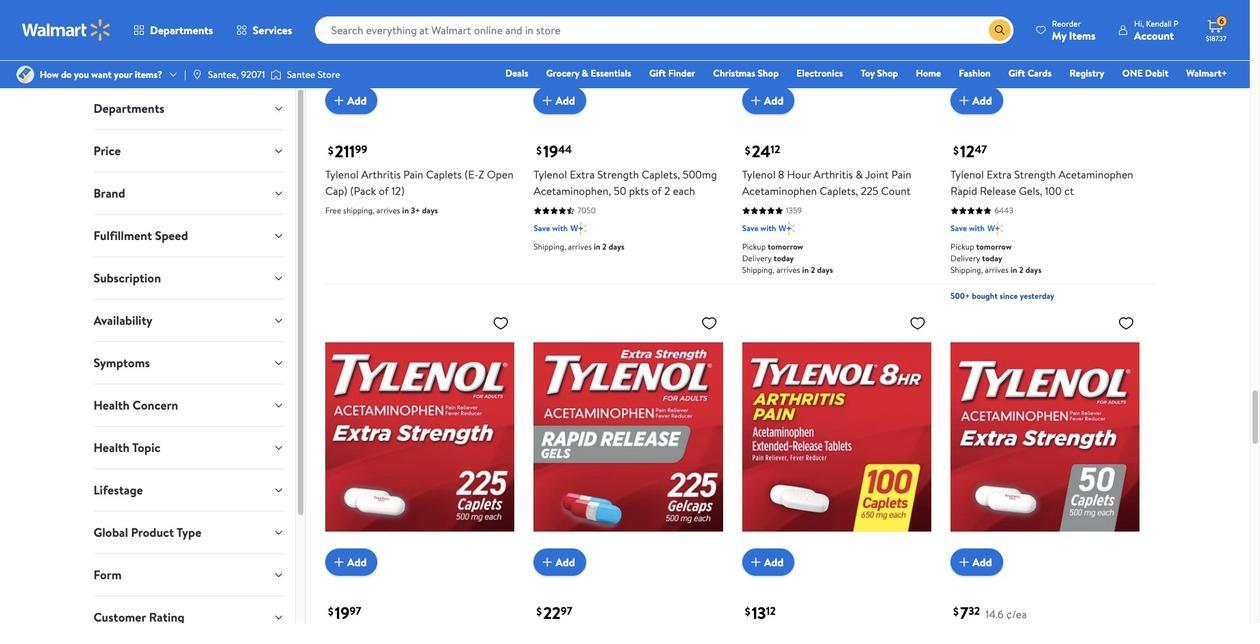Task type: locate. For each thing, give the bounding box(es) containing it.
add to cart image for "tylenol extra strength acetaminophen rapid release gels, 225 ct" "image"
[[539, 555, 556, 571]]

with for 12
[[969, 223, 985, 235]]

my
[[1052, 28, 1067, 43]]

want
[[91, 68, 112, 81]]

1 vertical spatial departments
[[93, 100, 164, 117]]

1 horizontal spatial pickup tomorrow delivery today shipping, arrives in 2 days
[[951, 241, 1042, 276]]

grocery & essentials link
[[540, 66, 638, 81]]

acetaminophen inside tylenol 8 hour arthritis & joint pain acetaminophen caplets, 225 count
[[742, 184, 817, 199]]

1 strength from the left
[[597, 167, 639, 182]]

1 pickup tomorrow delivery today shipping, arrives in 2 days from the left
[[742, 241, 833, 276]]

health topic tab
[[83, 427, 295, 469]]

2 horizontal spatial shipping,
[[951, 265, 983, 276]]

0 horizontal spatial extra
[[570, 167, 595, 182]]

1 horizontal spatial tomorrow
[[976, 241, 1012, 253]]

gift inside gift cards 'link'
[[1009, 66, 1025, 80]]

health topic
[[93, 440, 161, 457]]

1 horizontal spatial save
[[742, 223, 759, 235]]

tomorrow down 1359 at right top
[[768, 241, 803, 253]]

pain inside tylenol 8 hour arthritis & joint pain acetaminophen caplets, 225 count
[[892, 167, 911, 182]]

arthritis
[[361, 167, 401, 182], [814, 167, 853, 182]]

1 horizontal spatial extra
[[987, 167, 1012, 182]]

save
[[534, 223, 550, 235], [742, 223, 759, 235], [951, 223, 967, 235]]

of left 12)
[[379, 184, 389, 199]]

2 arthritis from the left
[[814, 167, 853, 182]]

1 walmart plus image from the left
[[571, 222, 587, 236]]

1 horizontal spatial save with
[[742, 223, 776, 235]]

500+ bought since yesterday
[[951, 291, 1055, 302]]

0 horizontal spatial save with
[[534, 223, 568, 235]]

tylenol inside tylenol extra strength acetaminophen rapid release gels, 100 ct
[[951, 167, 984, 182]]

brand button
[[83, 173, 295, 214]]

arthritis right the hour
[[814, 167, 853, 182]]

santee, 92071
[[208, 68, 265, 81]]

0 horizontal spatial acetaminophen
[[742, 184, 817, 199]]

0 horizontal spatial tomorrow
[[768, 241, 803, 253]]

departments tab
[[83, 88, 295, 129]]

Search search field
[[315, 16, 1014, 44]]

walmart plus image for 24
[[779, 222, 795, 236]]

fulfillment speed button
[[83, 215, 295, 257]]

product
[[131, 525, 174, 542]]

gift for gift finder
[[649, 66, 666, 80]]

1 horizontal spatial add to cart image
[[539, 555, 556, 571]]

1 of from the left
[[379, 184, 389, 199]]

pain up 12)
[[403, 167, 423, 182]]

symptoms
[[93, 355, 150, 372]]

caplets, inside tylenol extra strength caplets, 500mg acetaminophen, 50 pkts of 2 each
[[642, 167, 680, 182]]

health for health concern
[[93, 397, 130, 414]]

add to cart image
[[331, 555, 347, 571], [539, 555, 556, 571]]

tylenol for 12
[[951, 167, 984, 182]]

1 vertical spatial acetaminophen
[[742, 184, 817, 199]]

tylenol 8 hour arthritis & joint pain acetaminophen caplets, 100 count image
[[742, 310, 931, 566]]

tylenol
[[325, 167, 359, 182], [534, 167, 567, 182], [742, 167, 776, 182], [951, 167, 984, 182]]

form tab
[[83, 555, 295, 597]]

 image right the '|'
[[192, 69, 203, 80]]

extra up acetaminophen,
[[570, 167, 595, 182]]

2 save with from the left
[[742, 223, 776, 235]]

extra up release
[[987, 167, 1012, 182]]

2 of from the left
[[652, 184, 662, 199]]

2 pickup from the left
[[951, 241, 974, 253]]

2 tomorrow from the left
[[976, 241, 1012, 253]]

1 delivery from the left
[[742, 253, 772, 265]]

pickup tomorrow delivery today shipping, arrives in 2 days
[[742, 241, 833, 276], [951, 241, 1042, 276]]

departments up the '|'
[[150, 23, 213, 38]]

services
[[253, 23, 292, 38]]

19
[[543, 140, 558, 163]]

3 save from the left
[[951, 223, 967, 235]]

tomorrow down 6443 in the right of the page
[[976, 241, 1012, 253]]

toy shop link
[[855, 66, 904, 81]]

pickup tomorrow delivery today shipping, arrives in 2 days up 500+ bought since yesterday
[[951, 241, 1042, 276]]

strength for 19
[[597, 167, 639, 182]]

items?
[[135, 68, 162, 81]]

2 pain from the left
[[892, 167, 911, 182]]

1 horizontal spatial today
[[982, 253, 1002, 265]]

pickup tomorrow delivery today shipping, arrives in 2 days down 1359 at right top
[[742, 241, 833, 276]]

44
[[558, 142, 572, 157]]

1 extra from the left
[[570, 167, 595, 182]]

1 save from the left
[[534, 223, 550, 235]]

1 gift from the left
[[649, 66, 666, 80]]

fulfillment speed tab
[[83, 215, 295, 257]]

0 horizontal spatial arthritis
[[361, 167, 401, 182]]

gift cards link
[[1002, 66, 1058, 81]]

tylenol extra strength acetaminophen rapid release gels, 100 ct image
[[951, 0, 1140, 104]]

delivery for 12
[[951, 253, 980, 265]]

save with
[[534, 223, 568, 235], [742, 223, 776, 235], [951, 223, 985, 235]]

gift
[[649, 66, 666, 80], [1009, 66, 1025, 80]]

2 97 from the left
[[561, 604, 572, 619]]

tylenol inside tylenol extra strength caplets, 500mg acetaminophen, 50 pkts of 2 each
[[534, 167, 567, 182]]

walmart image
[[22, 19, 111, 41]]

97 for tylenol extra strength caplets with 500 mg acetaminophen, 225 ct image add to cart icon
[[350, 604, 361, 619]]

1 horizontal spatial of
[[652, 184, 662, 199]]

 image
[[16, 66, 34, 84], [192, 69, 203, 80]]

3 save with from the left
[[951, 223, 985, 235]]

strength inside tylenol extra strength acetaminophen rapid release gels, 100 ct
[[1014, 167, 1056, 182]]

tylenol extra strength acetaminophen rapid release gels, 100 ct
[[951, 167, 1133, 199]]

in inside tylenol arthritis pain caplets (e-z open cap) (pack of 12) free shipping, arrives in 3+ days
[[402, 205, 409, 217]]

1 horizontal spatial 97
[[561, 604, 572, 619]]

lifestage
[[93, 482, 143, 499]]

extra
[[570, 167, 595, 182], [987, 167, 1012, 182]]

do
[[61, 68, 72, 81]]

walmart plus image down 6443 in the right of the page
[[988, 222, 1004, 236]]

0 horizontal spatial pickup
[[742, 241, 766, 253]]

1 horizontal spatial with
[[761, 223, 776, 235]]

1 horizontal spatial shop
[[877, 66, 898, 80]]

tomorrow for 24
[[768, 241, 803, 253]]

tylenol inside tylenol arthritis pain caplets (e-z open cap) (pack of 12) free shipping, arrives in 3+ days
[[325, 167, 359, 182]]

2 delivery from the left
[[951, 253, 980, 265]]

0 horizontal spatial shipping,
[[534, 241, 566, 253]]

1 health from the top
[[93, 397, 130, 414]]

pain
[[403, 167, 423, 182], [892, 167, 911, 182]]

1 today from the left
[[774, 253, 794, 265]]

1 pain from the left
[[403, 167, 423, 182]]

4 tylenol from the left
[[951, 167, 984, 182]]

shop inside christmas shop "link"
[[758, 66, 779, 80]]

1 horizontal spatial caplets,
[[820, 184, 858, 199]]

gift for gift cards
[[1009, 66, 1025, 80]]

global product type button
[[83, 512, 295, 554]]

gift left finder
[[649, 66, 666, 80]]

arthritis up 12)
[[361, 167, 401, 182]]

1 horizontal spatial pain
[[892, 167, 911, 182]]

1 tylenol from the left
[[325, 167, 359, 182]]

0 horizontal spatial save
[[534, 223, 550, 235]]

0 horizontal spatial &
[[582, 66, 588, 80]]

& left joint
[[856, 167, 863, 182]]

0 horizontal spatial  image
[[16, 66, 34, 84]]

0 horizontal spatial add to cart image
[[331, 555, 347, 571]]

shop for toy shop
[[877, 66, 898, 80]]

add to favorites list, tylenol extra strength caplets with 500 mg acetaminophen, 50 ct image
[[1118, 315, 1134, 332]]

tylenol left 8
[[742, 167, 776, 182]]

0 horizontal spatial delivery
[[742, 253, 772, 265]]

2 pickup tomorrow delivery today shipping, arrives in 2 days from the left
[[951, 241, 1042, 276]]

add to favorites list, tylenol 8 hour arthritis & joint pain acetaminophen caplets, 100 count image
[[910, 315, 926, 332]]

1 horizontal spatial shipping,
[[742, 265, 775, 276]]

add for add to cart image associated with 211
[[347, 93, 367, 108]]

pain inside tylenol arthritis pain caplets (e-z open cap) (pack of 12) free shipping, arrives in 3+ days
[[403, 167, 423, 182]]

2 horizontal spatial save with
[[951, 223, 985, 235]]

tylenol up rapid
[[951, 167, 984, 182]]

2 save from the left
[[742, 223, 759, 235]]

gift cards
[[1009, 66, 1052, 80]]

shop right toy at the top of the page
[[877, 66, 898, 80]]

caplets, up pkts
[[642, 167, 680, 182]]

caplets,
[[642, 167, 680, 182], [820, 184, 858, 199]]

3 tylenol from the left
[[742, 167, 776, 182]]

0 horizontal spatial with
[[552, 223, 568, 235]]

1 add to cart image from the left
[[331, 555, 347, 571]]

gels,
[[1019, 184, 1042, 199]]

walmart plus image down 1359 at right top
[[779, 222, 795, 236]]

health left topic
[[93, 440, 130, 457]]

0 horizontal spatial 97
[[350, 604, 361, 619]]

0 vertical spatial &
[[582, 66, 588, 80]]

strength up 50
[[597, 167, 639, 182]]

santee
[[287, 68, 315, 81]]

extra inside tylenol extra strength caplets, 500mg acetaminophen, 50 pkts of 2 each
[[570, 167, 595, 182]]

tylenol inside tylenol 8 hour arthritis & joint pain acetaminophen caplets, 225 count
[[742, 167, 776, 182]]

gift left cards
[[1009, 66, 1025, 80]]

0 horizontal spatial today
[[774, 253, 794, 265]]

departments inside popup button
[[150, 23, 213, 38]]

add button
[[325, 87, 378, 115], [534, 87, 586, 115], [742, 87, 795, 115], [951, 87, 1003, 115], [325, 549, 378, 577], [534, 549, 586, 577], [742, 549, 795, 577], [951, 549, 1003, 577]]

p
[[1174, 17, 1179, 29]]

today
[[774, 253, 794, 265], [982, 253, 1002, 265]]

strength up gels,
[[1014, 167, 1056, 182]]

your
[[114, 68, 132, 81]]

health inside tab
[[93, 440, 130, 457]]

arrives inside tylenol arthritis pain caplets (e-z open cap) (pack of 12) free shipping, arrives in 3+ days
[[377, 205, 400, 217]]

health inside tab
[[93, 397, 130, 414]]

deals
[[505, 66, 528, 80]]

0 horizontal spatial of
[[379, 184, 389, 199]]

extra inside tylenol extra strength acetaminophen rapid release gels, 100 ct
[[987, 167, 1012, 182]]

tylenol down 19
[[534, 167, 567, 182]]

today down 1359 at right top
[[774, 253, 794, 265]]

health down the symptoms
[[93, 397, 130, 414]]

add for 12's add to cart image
[[973, 93, 992, 108]]

shop right christmas
[[758, 66, 779, 80]]

shipping, for 24
[[742, 265, 775, 276]]

in
[[402, 205, 409, 217], [594, 241, 600, 253], [802, 265, 809, 276], [1011, 265, 1017, 276]]

1 vertical spatial health
[[93, 440, 130, 457]]

departments button
[[83, 88, 295, 129]]

2 shop from the left
[[877, 66, 898, 80]]

1 horizontal spatial  image
[[192, 69, 203, 80]]

1 arthritis from the left
[[361, 167, 401, 182]]

departments
[[150, 23, 213, 38], [93, 100, 164, 117]]

add to cart image
[[331, 93, 347, 109], [539, 93, 556, 109], [748, 93, 764, 109], [956, 93, 973, 109], [748, 555, 764, 571], [956, 555, 973, 571]]

0 vertical spatial departments
[[150, 23, 213, 38]]

acetaminophen down 8
[[742, 184, 817, 199]]

pain up count
[[892, 167, 911, 182]]

add for 19's add to cart image
[[556, 93, 575, 108]]

0 vertical spatial acetaminophen
[[1059, 167, 1133, 182]]

0 vertical spatial health
[[93, 397, 130, 414]]

add for tylenol extra strength caplets with 500 mg acetaminophen, 225 ct image add to cart icon
[[347, 555, 367, 570]]

lifestage tab
[[83, 470, 295, 512]]

strength inside tylenol extra strength caplets, 500mg acetaminophen, 50 pkts of 2 each
[[597, 167, 639, 182]]

today for 24
[[774, 253, 794, 265]]

tab
[[83, 597, 295, 624]]

today for 12
[[982, 253, 1002, 265]]

finder
[[668, 66, 695, 80]]

1 horizontal spatial strength
[[1014, 167, 1056, 182]]

& right grocery
[[582, 66, 588, 80]]

0 horizontal spatial strength
[[597, 167, 639, 182]]

2 add to cart image from the left
[[539, 555, 556, 571]]

2 with from the left
[[761, 223, 776, 235]]

cap)
[[325, 184, 347, 199]]

of right pkts
[[652, 184, 662, 199]]

2 health from the top
[[93, 440, 130, 457]]

tylenol up cap)
[[325, 167, 359, 182]]

3 walmart plus image from the left
[[988, 222, 1004, 236]]

2 extra from the left
[[987, 167, 1012, 182]]

tylenol extra strength caplets, 500mg acetaminophen, 50 pkts of 2 each image
[[534, 0, 723, 104]]

registry
[[1070, 66, 1105, 80]]

departments down your
[[93, 100, 164, 117]]

2 today from the left
[[982, 253, 1002, 265]]

toy shop
[[861, 66, 898, 80]]

 image for santee, 92071
[[192, 69, 203, 80]]

save for 19
[[534, 223, 550, 235]]

health
[[93, 397, 130, 414], [93, 440, 130, 457]]

(e-
[[464, 167, 479, 182]]

santee,
[[208, 68, 239, 81]]

2 walmart plus image from the left
[[779, 222, 795, 236]]

24
[[752, 140, 771, 163]]

rapid
[[951, 184, 977, 199]]

0 horizontal spatial walmart plus image
[[571, 222, 587, 236]]

1 horizontal spatial walmart plus image
[[779, 222, 795, 236]]

1 vertical spatial caplets,
[[820, 184, 858, 199]]

price tab
[[83, 130, 295, 172]]

1 pickup from the left
[[742, 241, 766, 253]]

$ inside $ 24 12
[[745, 143, 750, 158]]

1 horizontal spatial gift
[[1009, 66, 1025, 80]]

arrives
[[377, 205, 400, 217], [568, 241, 592, 253], [777, 265, 800, 276], [985, 265, 1009, 276]]

0 horizontal spatial gift
[[649, 66, 666, 80]]

tomorrow for 12
[[976, 241, 1012, 253]]

items
[[1069, 28, 1096, 43]]

days inside tylenol arthritis pain caplets (e-z open cap) (pack of 12) free shipping, arrives in 3+ days
[[422, 205, 438, 217]]

services button
[[225, 14, 304, 47]]

|
[[184, 68, 186, 81]]

0 horizontal spatial shop
[[758, 66, 779, 80]]

of
[[379, 184, 389, 199], [652, 184, 662, 199]]

0 horizontal spatial caplets,
[[642, 167, 680, 182]]

shop for christmas shop
[[758, 66, 779, 80]]

2 horizontal spatial with
[[969, 223, 985, 235]]

1 horizontal spatial arthritis
[[814, 167, 853, 182]]

2 gift from the left
[[1009, 66, 1025, 80]]

 image for how do you want your items?
[[16, 66, 34, 84]]

2 tylenol from the left
[[534, 167, 567, 182]]

caplets, left 225
[[820, 184, 858, 199]]

add to cart image for 19
[[539, 93, 556, 109]]

1 tomorrow from the left
[[768, 241, 803, 253]]

1 97 from the left
[[350, 604, 361, 619]]

97
[[350, 604, 361, 619], [561, 604, 572, 619]]

today up bought
[[982, 253, 1002, 265]]

lifestage button
[[83, 470, 295, 512]]

kendall
[[1146, 17, 1172, 29]]

1 horizontal spatial &
[[856, 167, 863, 182]]

one
[[1122, 66, 1143, 80]]

92071
[[241, 68, 265, 81]]

0 horizontal spatial pickup tomorrow delivery today shipping, arrives in 2 days
[[742, 241, 833, 276]]

6 $187.37
[[1206, 15, 1227, 43]]

0 vertical spatial caplets,
[[642, 167, 680, 182]]

shop inside toy shop link
[[877, 66, 898, 80]]

one debit link
[[1116, 66, 1175, 81]]

3 with from the left
[[969, 223, 985, 235]]

500mg
[[683, 167, 717, 182]]

availability button
[[83, 300, 295, 342]]

open
[[487, 167, 514, 182]]

acetaminophen
[[1059, 167, 1133, 182], [742, 184, 817, 199]]

 image
[[270, 68, 281, 82]]

subscription tab
[[83, 258, 295, 299]]

1 vertical spatial &
[[856, 167, 863, 182]]

47
[[975, 142, 987, 157]]

0 horizontal spatial pain
[[403, 167, 423, 182]]

1 with from the left
[[552, 223, 568, 235]]

arrives down 12)
[[377, 205, 400, 217]]

2 strength from the left
[[1014, 167, 1056, 182]]

1 horizontal spatial delivery
[[951, 253, 980, 265]]

1 horizontal spatial pickup
[[951, 241, 974, 253]]

walmart plus image
[[571, 222, 587, 236], [779, 222, 795, 236], [988, 222, 1004, 236]]

1 horizontal spatial acetaminophen
[[1059, 167, 1133, 182]]

12)
[[392, 184, 405, 199]]

arrives down 7050 at the left top of page
[[568, 241, 592, 253]]

1 shop from the left
[[758, 66, 779, 80]]

global product type
[[93, 525, 202, 542]]

acetaminophen up ct
[[1059, 167, 1133, 182]]

walmart plus image up the shipping, arrives in 2 days
[[571, 222, 587, 236]]

 image left how
[[16, 66, 34, 84]]

1 save with from the left
[[534, 223, 568, 235]]

8
[[778, 167, 784, 182]]

2 horizontal spatial walmart plus image
[[988, 222, 1004, 236]]

2 horizontal spatial save
[[951, 223, 967, 235]]



Task type: vqa. For each thing, say whether or not it's contained in the screenshot.


Task type: describe. For each thing, give the bounding box(es) containing it.
delivery for 24
[[742, 253, 772, 265]]

14.6 ¢/ea
[[986, 608, 1027, 623]]

save with for 19
[[534, 223, 568, 235]]

christmas shop link
[[707, 66, 785, 81]]

save with for 24
[[742, 223, 776, 235]]

pickup for 24
[[742, 241, 766, 253]]

walmart plus image for 12
[[988, 222, 1004, 236]]

account
[[1134, 28, 1174, 43]]

store
[[318, 68, 340, 81]]

health for health topic
[[93, 440, 130, 457]]

50
[[614, 184, 626, 199]]

tylenol 8 hour arthritis & joint pain acetaminophen caplets, 225 count image
[[742, 0, 931, 104]]

of inside tylenol arthritis pain caplets (e-z open cap) (pack of 12) free shipping, arrives in 3+ days
[[379, 184, 389, 199]]

walmart+
[[1186, 66, 1227, 80]]

3+
[[411, 205, 420, 217]]

acetaminophen inside tylenol extra strength acetaminophen rapid release gels, 100 ct
[[1059, 167, 1133, 182]]

topic
[[132, 440, 161, 457]]

add to favorites list, tylenol extra strength acetaminophen rapid release gels, 225 ct image
[[701, 315, 718, 332]]

of inside tylenol extra strength caplets, 500mg acetaminophen, 50 pkts of 2 each
[[652, 184, 662, 199]]

save for 24
[[742, 223, 759, 235]]

health concern
[[93, 397, 178, 414]]

release
[[980, 184, 1016, 199]]

97 for "tylenol extra strength acetaminophen rapid release gels, 225 ct" "image" add to cart icon
[[561, 604, 572, 619]]

225
[[861, 184, 879, 199]]

form button
[[83, 555, 295, 597]]

christmas
[[713, 66, 755, 80]]

since
[[1000, 291, 1018, 302]]

search icon image
[[994, 25, 1005, 36]]

add to cart image for 24
[[748, 93, 764, 109]]

tylenol arthritis pain caplets (e-z open cap) (pack of 12) free shipping, arrives in 3+ days
[[325, 167, 514, 217]]

fulfillment
[[93, 227, 152, 245]]

7050
[[578, 205, 596, 217]]

arthritis inside tylenol arthritis pain caplets (e-z open cap) (pack of 12) free shipping, arrives in 3+ days
[[361, 167, 401, 182]]

price
[[93, 142, 121, 160]]

caplets, inside tylenol 8 hour arthritis & joint pain acetaminophen caplets, 225 count
[[820, 184, 858, 199]]

fashion link
[[953, 66, 997, 81]]

availability
[[93, 312, 152, 329]]

how do you want your items?
[[40, 68, 162, 81]]

211
[[335, 140, 355, 163]]

strength for 12
[[1014, 167, 1056, 182]]

price button
[[83, 130, 295, 172]]

electronics link
[[790, 66, 849, 81]]

save for 12
[[951, 223, 967, 235]]

speed
[[155, 227, 188, 245]]

$ 24 12
[[745, 140, 780, 163]]

brand tab
[[83, 173, 295, 214]]

Walmart Site-Wide search field
[[315, 16, 1014, 44]]

fashion
[[959, 66, 991, 80]]

$ inside $ 12 47
[[953, 143, 959, 158]]

14.6
[[986, 608, 1004, 623]]

tylenol for 19
[[534, 167, 567, 182]]

pkts
[[629, 184, 649, 199]]

global product type tab
[[83, 512, 295, 554]]

shipping, arrives in 2 days
[[534, 241, 625, 253]]

extra for 19
[[570, 167, 595, 182]]

¢/ea
[[1006, 608, 1027, 623]]

32
[[969, 604, 980, 619]]

$187.37
[[1206, 34, 1227, 43]]

6443
[[994, 205, 1014, 217]]

$ inside $ 211 99
[[328, 143, 333, 158]]

tylenol extra strength caplets, 500mg acetaminophen, 50 pkts of 2 each
[[534, 167, 717, 199]]

z
[[479, 167, 484, 182]]

shipping, for 12
[[951, 265, 983, 276]]

tylenol arthritis pain caplets (e-z open cap) (pack of 12) image
[[325, 0, 515, 104]]

tylenol extra strength acetaminophen rapid release gels, 225 ct image
[[534, 310, 723, 566]]

$ 19 44
[[536, 140, 572, 163]]

subscription
[[93, 270, 161, 287]]

health topic button
[[83, 427, 295, 469]]

global
[[93, 525, 128, 542]]

$ inside $ 19 44
[[536, 143, 542, 158]]

extra for 12
[[987, 167, 1012, 182]]

joint
[[865, 167, 889, 182]]

tylenol extra strength caplets with 500 mg acetaminophen, 225 ct image
[[325, 310, 515, 566]]

100
[[1045, 184, 1062, 199]]

$ 211 99
[[328, 140, 367, 163]]

tylenol extra strength caplets with 500 mg acetaminophen, 50 ct image
[[951, 310, 1140, 566]]

hi,
[[1134, 17, 1144, 29]]

health concern button
[[83, 385, 295, 427]]

toy
[[861, 66, 875, 80]]

with for 19
[[552, 223, 568, 235]]

2 inside tylenol extra strength caplets, 500mg acetaminophen, 50 pkts of 2 each
[[664, 184, 670, 199]]

how
[[40, 68, 59, 81]]

arrives up 500+ bought since yesterday
[[985, 265, 1009, 276]]

pickup tomorrow delivery today shipping, arrives in 2 days for 12
[[951, 241, 1042, 276]]

$ 12 47
[[953, 140, 987, 163]]

12 inside $ 24 12
[[771, 142, 780, 157]]

you
[[74, 68, 89, 81]]

electronics
[[797, 66, 843, 80]]

arthritis inside tylenol 8 hour arthritis & joint pain acetaminophen caplets, 225 count
[[814, 167, 853, 182]]

tylenol 8 hour arthritis & joint pain acetaminophen caplets, 225 count
[[742, 167, 911, 199]]

departments inside dropdown button
[[93, 100, 164, 117]]

reorder
[[1052, 17, 1081, 29]]

shipping,
[[343, 205, 375, 217]]

santee store
[[287, 68, 340, 81]]

each
[[673, 184, 695, 199]]

add to favorites list, tylenol extra strength caplets with 500 mg acetaminophen, 225 ct image
[[493, 315, 509, 332]]

home link
[[910, 66, 947, 81]]

grocery & essentials
[[546, 66, 631, 80]]

save with for 12
[[951, 223, 985, 235]]

add for "tylenol extra strength acetaminophen rapid release gels, 225 ct" "image" add to cart icon
[[556, 555, 575, 570]]

symptoms tab
[[83, 342, 295, 384]]

99
[[355, 142, 367, 157]]

availability tab
[[83, 300, 295, 342]]

tylenol for 24
[[742, 167, 776, 182]]

concern
[[133, 397, 178, 414]]

hi, kendall p account
[[1134, 17, 1179, 43]]

hour
[[787, 167, 811, 182]]

& inside tylenol 8 hour arthritis & joint pain acetaminophen caplets, 225 count
[[856, 167, 863, 182]]

1359
[[786, 205, 802, 217]]

arrives down 1359 at right top
[[777, 265, 800, 276]]

caplets
[[426, 167, 462, 182]]

one debit
[[1122, 66, 1169, 80]]

add to cart image for 12
[[956, 93, 973, 109]]

health concern tab
[[83, 385, 295, 427]]

pickup tomorrow delivery today shipping, arrives in 2 days for 24
[[742, 241, 833, 276]]

brand
[[93, 185, 125, 202]]

gift finder link
[[643, 66, 702, 81]]

add to cart image for tylenol extra strength caplets with 500 mg acetaminophen, 225 ct image
[[331, 555, 347, 571]]

add for add to cart image related to 24
[[764, 93, 784, 108]]

debit
[[1145, 66, 1169, 80]]

with for 24
[[761, 223, 776, 235]]

cards
[[1028, 66, 1052, 80]]

deals link
[[499, 66, 535, 81]]

subscription button
[[83, 258, 295, 299]]

grocery
[[546, 66, 580, 80]]

(pack
[[350, 184, 376, 199]]

add to cart image for 211
[[331, 93, 347, 109]]

free
[[325, 205, 341, 217]]

pickup for 12
[[951, 241, 974, 253]]

acetaminophen,
[[534, 184, 611, 199]]

500+
[[951, 291, 970, 302]]

walmart plus image for 19
[[571, 222, 587, 236]]



